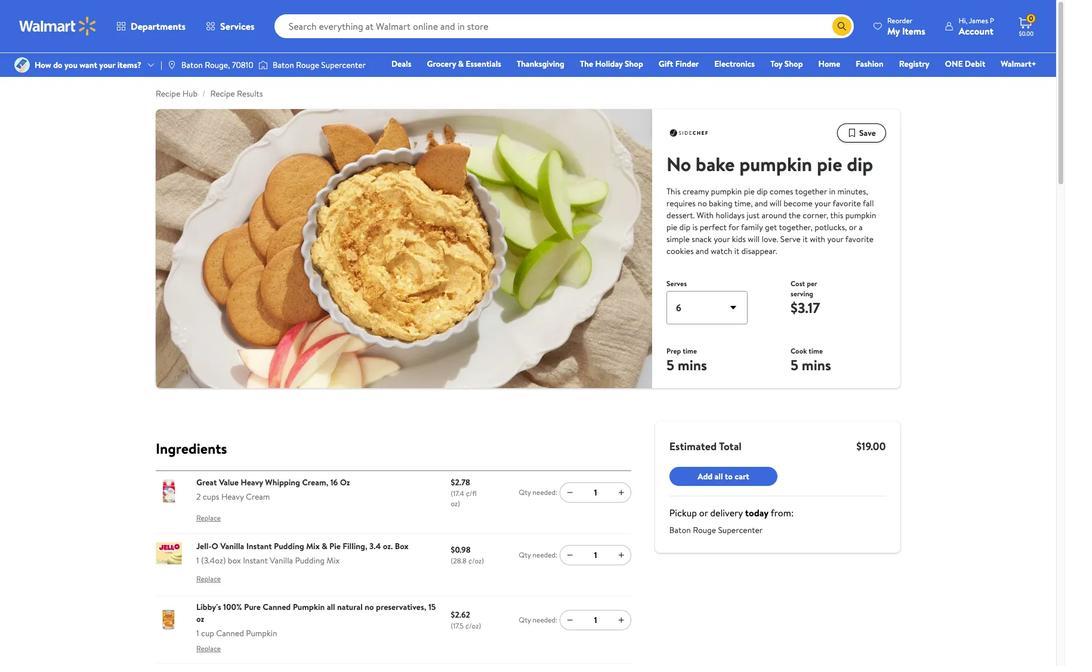 Task type: describe. For each thing, give the bounding box(es) containing it.
hi, james p account
[[959, 15, 994, 37]]

baton for baton rouge supercenter
[[273, 59, 294, 71]]

holidays
[[716, 209, 745, 221]]

great value heavy whipping cream, 16 oz image
[[156, 478, 182, 504]]

walmart+ link
[[995, 57, 1042, 70]]

save
[[859, 127, 876, 139]]

prep
[[666, 346, 681, 356]]

total
[[719, 439, 742, 454]]

whipping
[[265, 477, 300, 489]]

estimated
[[670, 439, 717, 454]]

in
[[829, 186, 835, 197]]

rouge,
[[205, 59, 230, 71]]

finder
[[675, 58, 699, 70]]

add all to cart button
[[670, 467, 778, 486]]

(28.8
[[451, 556, 466, 566]]

baton rouge, 70810
[[181, 59, 253, 71]]

$0.98
[[451, 544, 471, 556]]

no bake pumpkin pie dip
[[666, 151, 873, 177]]

qty for $2.78
[[519, 488, 531, 498]]

increase quantity jell-o vanilla instant pudding mix & pie filling, 3.4 oz. box-count, current quantity 1 image
[[617, 551, 626, 560]]

0 vertical spatial &
[[458, 58, 464, 70]]

one debit link
[[940, 57, 991, 70]]

fall
[[863, 197, 874, 209]]

decrease quantity great value heavy whipping cream, 16 oz-count, current quantity 1 image
[[565, 488, 575, 497]]

natural
[[337, 601, 363, 613]]

time for prep time 5 mins
[[683, 346, 697, 356]]

¢/fl
[[466, 489, 477, 499]]

(3.4oz)
[[201, 555, 226, 567]]

& inside jell-o vanilla instant pudding mix & pie filling, 3.4 oz. box 1 (3.4oz) box instant vanilla pudding mix
[[322, 541, 327, 553]]

serves
[[666, 279, 687, 289]]

your right the become
[[815, 197, 831, 209]]

great value heavy whipping cream, 16 oz link
[[196, 477, 350, 489]]

pie for this creamy pumpkin pie dip comes together in minutes, requires no baking time, and will become your favorite fall dessert. with holidays just around the corner, this pumpkin pie dip is perfect for family get together, potlucks, or a simple snack your kids will love. serve it with your favorite cookies and watch it disappear.
[[744, 186, 755, 197]]

serve
[[780, 233, 801, 245]]

pie
[[329, 541, 341, 553]]

gift finder link
[[653, 57, 704, 70]]

my
[[887, 24, 900, 37]]

replace for jell-
[[196, 574, 221, 584]]

2 recipe from the left
[[210, 88, 235, 100]]

2 vertical spatial pumpkin
[[845, 209, 876, 221]]

serving
[[791, 289, 813, 299]]

recipe hub link
[[156, 88, 198, 100]]

qty needed: for $2.62
[[519, 615, 557, 625]]

pickup
[[670, 507, 697, 520]]

|
[[161, 59, 162, 71]]

cook time 5 mins
[[791, 346, 831, 375]]

1 recipe from the left
[[156, 88, 180, 100]]

needed: for $2.62
[[533, 615, 557, 625]]

0 horizontal spatial it
[[734, 245, 739, 257]]

toy shop
[[770, 58, 803, 70]]

replace button for 1 (3.4oz) box instant vanilla pudding mix
[[196, 570, 221, 589]]

replace inside $2.78 (17.4 ¢/fl oz) replace
[[196, 513, 221, 523]]

departments button
[[106, 12, 196, 41]]

departments
[[131, 20, 186, 33]]

gift finder
[[659, 58, 699, 70]]

1 horizontal spatial it
[[803, 233, 808, 245]]

together
[[795, 186, 827, 197]]

delivery
[[711, 507, 743, 520]]

increase quantity great value heavy whipping cream, 16 oz-count, current quantity 1 image
[[617, 488, 626, 497]]

home
[[818, 58, 840, 70]]

the
[[789, 209, 801, 221]]

1 vertical spatial heavy
[[221, 491, 244, 503]]

dip for this creamy pumpkin pie dip comes together in minutes, requires no baking time, and will become your favorite fall dessert. with holidays just around the corner, this pumpkin pie dip is perfect for family get together, potlucks, or a simple snack your kids will love. serve it with your favorite cookies and watch it disappear.
[[757, 186, 768, 197]]

jell-o vanilla instant pudding mix & pie filling, 3.4 oz. box 1 (3.4oz) box instant vanilla pudding mix
[[196, 541, 409, 567]]

no
[[666, 151, 691, 177]]

thanksgiving link
[[511, 57, 570, 70]]

libby's 100% pure canned pumpkin all natural no preservatives, 15 oz 1 cup canned pumpkin
[[196, 601, 436, 639]]

great
[[196, 477, 217, 489]]

Walmart Site-Wide search field
[[274, 14, 854, 38]]

jell-o vanilla instant pudding mix & pie filling, 3.4 oz. box link
[[196, 541, 409, 553]]

the holiday shop link
[[575, 57, 648, 70]]

1 horizontal spatial vanilla
[[270, 555, 293, 567]]

cookies
[[666, 245, 694, 257]]

$0.00
[[1019, 29, 1034, 38]]

oz.
[[383, 541, 393, 553]]

$2.78
[[451, 477, 470, 489]]

0 vertical spatial mix
[[306, 541, 320, 553]]

replace for libby's
[[196, 644, 221, 654]]

$2.62 (17.5 ¢/oz)
[[451, 609, 481, 631]]

add
[[698, 471, 713, 483]]

prep time 5 mins
[[666, 346, 707, 375]]

cost
[[791, 279, 805, 289]]

$0.98 (28.8 ¢/oz)
[[451, 544, 484, 566]]

with
[[697, 209, 714, 221]]

libby's 100% pure canned pumpkin all natural no preservatives, 15 oz link
[[196, 601, 436, 625]]

this
[[666, 186, 681, 197]]

 image for baton rouge supercenter
[[258, 59, 268, 71]]

dip for no bake pumpkin pie dip
[[847, 151, 873, 177]]

comes
[[770, 186, 793, 197]]

family
[[741, 221, 763, 233]]

pie for no bake pumpkin pie dip
[[817, 151, 842, 177]]

15
[[428, 601, 436, 613]]

3.4
[[369, 541, 381, 553]]

all inside libby's 100% pure canned pumpkin all natural no preservatives, 15 oz 1 cup canned pumpkin
[[327, 601, 335, 613]]

qty for $2.62
[[519, 615, 531, 625]]

logo image
[[666, 126, 711, 140]]

0 $0.00
[[1019, 13, 1034, 38]]

cups
[[203, 491, 219, 503]]

creamy
[[683, 186, 709, 197]]

services button
[[196, 12, 265, 41]]

snack
[[692, 233, 712, 245]]

1 horizontal spatial and
[[755, 197, 768, 209]]

pure
[[244, 601, 261, 613]]

box
[[228, 555, 241, 567]]

1 for libby's 100% pure canned pumpkin all natural no preservatives, 15 oz
[[594, 614, 597, 626]]

corner,
[[803, 209, 828, 221]]

0 vertical spatial favorite
[[833, 197, 861, 209]]

simple
[[666, 233, 690, 245]]

5 for prep time 5 mins
[[666, 355, 674, 375]]

1 vertical spatial mix
[[326, 555, 340, 567]]

baton inside pickup or delivery today from: baton rouge supercenter
[[670, 524, 691, 536]]

¢/oz) for $2.62
[[465, 621, 481, 631]]

potlucks,
[[815, 221, 847, 233]]

70810
[[232, 59, 253, 71]]

together,
[[779, 221, 813, 233]]

from:
[[771, 507, 794, 520]]

grocery & essentials
[[427, 58, 501, 70]]

jell-
[[196, 541, 212, 553]]

1 vertical spatial pudding
[[295, 555, 324, 567]]

100%
[[223, 601, 242, 613]]

cream,
[[302, 477, 328, 489]]

1 needed: from the top
[[533, 488, 557, 498]]

1 for great value heavy whipping cream, 16 oz
[[594, 487, 597, 499]]

dessert.
[[666, 209, 695, 221]]

0 horizontal spatial pie
[[666, 221, 677, 233]]

want
[[80, 59, 97, 71]]

0 vertical spatial pudding
[[274, 541, 304, 553]]

0 vertical spatial rouge
[[296, 59, 319, 71]]

get
[[765, 221, 777, 233]]

kids
[[732, 233, 746, 245]]

1 vertical spatial instant
[[243, 555, 268, 567]]

shop inside the holiday shop link
[[625, 58, 643, 70]]

mins for prep time 5 mins
[[678, 355, 707, 375]]

baton for baton rouge, 70810
[[181, 59, 203, 71]]

0 vertical spatial supercenter
[[321, 59, 366, 71]]

home link
[[813, 57, 846, 70]]



Task type: locate. For each thing, give the bounding box(es) containing it.
 image
[[14, 57, 30, 73], [258, 59, 268, 71], [167, 60, 177, 70]]

deals link
[[386, 57, 417, 70]]

0 horizontal spatial all
[[327, 601, 335, 613]]

1 vertical spatial will
[[748, 233, 760, 245]]

all inside button
[[715, 471, 723, 483]]

1 horizontal spatial pumpkin
[[293, 601, 325, 613]]

recipe
[[156, 88, 180, 100], [210, 88, 235, 100]]

pie up just
[[744, 186, 755, 197]]

dip up the minutes, at right top
[[847, 151, 873, 177]]

3 replace from the top
[[196, 644, 221, 654]]

5 inside cook time 5 mins
[[791, 355, 798, 375]]

0 vertical spatial pumpkin
[[293, 601, 325, 613]]

canned right cup
[[216, 628, 244, 639]]

needed: for $0.98
[[533, 550, 557, 560]]

reorder my items
[[887, 15, 925, 37]]

per
[[807, 279, 817, 289]]

heavy down value
[[221, 491, 244, 503]]

your left kids
[[714, 233, 730, 245]]

1 vertical spatial pie
[[744, 186, 755, 197]]

 image right |
[[167, 60, 177, 70]]

replace button down cups
[[196, 509, 221, 528]]

2 qty from the top
[[519, 550, 531, 560]]

0 vertical spatial or
[[849, 221, 857, 233]]

1 5 from the left
[[666, 355, 674, 375]]

baton right "70810"
[[273, 59, 294, 71]]

needed:
[[533, 488, 557, 498], [533, 550, 557, 560], [533, 615, 557, 625]]

1 horizontal spatial no
[[698, 197, 707, 209]]

1 qty needed: from the top
[[519, 488, 557, 498]]

qty needed: for $2.78
[[519, 488, 557, 498]]

¢/oz) right (17.5
[[465, 621, 481, 631]]

1 horizontal spatial recipe
[[210, 88, 235, 100]]

no inside libby's 100% pure canned pumpkin all natural no preservatives, 15 oz 1 cup canned pumpkin
[[365, 601, 374, 613]]

1 vertical spatial needed:
[[533, 550, 557, 560]]

decrease quantity jell-o vanilla instant pudding mix & pie filling, 3.4 oz. box-count, current quantity 1 image
[[565, 551, 575, 560]]

 image for how do you want your items?
[[14, 57, 30, 73]]

bake
[[696, 151, 735, 177]]

0 horizontal spatial no
[[365, 601, 374, 613]]

¢/oz) right the (28.8
[[468, 556, 484, 566]]

0 horizontal spatial recipe
[[156, 88, 180, 100]]

1 mins from the left
[[678, 355, 707, 375]]

great value heavy whipping cream, 16 oz 2 cups heavy cream
[[196, 477, 350, 503]]

qty left decrease quantity libby's 100% pure canned pumpkin all natural no preservatives, 15 oz-count, current quantity 1 icon
[[519, 615, 531, 625]]

registry link
[[894, 57, 935, 70]]

1 horizontal spatial rouge
[[693, 524, 716, 536]]

1 horizontal spatial pie
[[744, 186, 755, 197]]

0 horizontal spatial supercenter
[[321, 59, 366, 71]]

saved image
[[847, 128, 857, 138]]

1 vertical spatial canned
[[216, 628, 244, 639]]

1 vertical spatial supercenter
[[718, 524, 763, 536]]

time for cook time 5 mins
[[809, 346, 823, 356]]

items?
[[117, 59, 141, 71]]

pumpkin right this
[[845, 209, 876, 221]]

2 shop from the left
[[784, 58, 803, 70]]

0 horizontal spatial 5
[[666, 355, 674, 375]]

with
[[810, 233, 825, 245]]

time,
[[734, 197, 753, 209]]

one debit
[[945, 58, 985, 70]]

cream
[[246, 491, 270, 503]]

0 vertical spatial needed:
[[533, 488, 557, 498]]

1 vertical spatial dip
[[757, 186, 768, 197]]

2 time from the left
[[809, 346, 823, 356]]

or left a
[[849, 221, 857, 233]]

heavy up cream
[[241, 477, 263, 489]]

1 vertical spatial favorite
[[845, 233, 874, 245]]

or inside this creamy pumpkin pie dip comes together in minutes, requires no baking time, and will become your favorite fall dessert. with holidays just around the corner, this pumpkin pie dip is perfect for family get together, potlucks, or a simple snack your kids will love. serve it with your favorite cookies and watch it disappear.
[[849, 221, 857, 233]]

no bake pumpkin pie dip image
[[156, 109, 652, 388]]

recipe left hub
[[156, 88, 180, 100]]

0 vertical spatial pie
[[817, 151, 842, 177]]

time right prep
[[683, 346, 697, 356]]

2 vertical spatial replace
[[196, 644, 221, 654]]

1 horizontal spatial mins
[[802, 355, 831, 375]]

1 horizontal spatial or
[[849, 221, 857, 233]]

0 horizontal spatial vanilla
[[220, 541, 244, 553]]

0
[[1029, 13, 1033, 23]]

value
[[219, 477, 239, 489]]

qty
[[519, 488, 531, 498], [519, 550, 531, 560], [519, 615, 531, 625]]

1 vertical spatial all
[[327, 601, 335, 613]]

this
[[830, 209, 843, 221]]

¢/oz) inside $2.62 (17.5 ¢/oz)
[[465, 621, 481, 631]]

dip left the is
[[679, 221, 690, 233]]

replace button down oz
[[196, 639, 221, 659]]

pumpkin left "natural"
[[293, 601, 325, 613]]

pudding left pie
[[274, 541, 304, 553]]

oz
[[340, 477, 350, 489]]

recipe right '/'
[[210, 88, 235, 100]]

 image left how
[[14, 57, 30, 73]]

0 vertical spatial and
[[755, 197, 768, 209]]

pudding
[[274, 541, 304, 553], [295, 555, 324, 567]]

0 vertical spatial qty
[[519, 488, 531, 498]]

no
[[698, 197, 707, 209], [365, 601, 374, 613]]

mins for cook time 5 mins
[[802, 355, 831, 375]]

0 vertical spatial vanilla
[[220, 541, 244, 553]]

¢/oz) for $0.98
[[468, 556, 484, 566]]

time
[[683, 346, 697, 356], [809, 346, 823, 356]]

o
[[212, 541, 218, 553]]

1 right decrease quantity jell-o vanilla instant pudding mix & pie filling, 3.4 oz. box-count, current quantity 1 image
[[594, 549, 597, 561]]

mins inside prep time 5 mins
[[678, 355, 707, 375]]

heavy
[[241, 477, 263, 489], [221, 491, 244, 503]]

jell-o vanilla instant pudding mix & pie filling, 3.4 oz. box image
[[156, 541, 182, 567]]

vanilla up "box"
[[220, 541, 244, 553]]

1 horizontal spatial supercenter
[[718, 524, 763, 536]]

0 horizontal spatial rouge
[[296, 59, 319, 71]]

16
[[330, 477, 338, 489]]

2 horizontal spatial pie
[[817, 151, 842, 177]]

2 qty needed: from the top
[[519, 550, 557, 560]]

¢/oz) inside $0.98 (28.8 ¢/oz)
[[468, 556, 484, 566]]

needed: left 'decrease quantity great value heavy whipping cream, 16 oz-count, current quantity 1' icon
[[533, 488, 557, 498]]

the holiday shop
[[580, 58, 643, 70]]

needed: left decrease quantity jell-o vanilla instant pudding mix & pie filling, 3.4 oz. box-count, current quantity 1 image
[[533, 550, 557, 560]]

fashion
[[856, 58, 883, 70]]

mins inside cook time 5 mins
[[802, 355, 831, 375]]

& right grocery
[[458, 58, 464, 70]]

1 vertical spatial no
[[365, 601, 374, 613]]

all
[[715, 471, 723, 483], [327, 601, 335, 613]]

1 vertical spatial qty
[[519, 550, 531, 560]]

mix
[[306, 541, 320, 553], [326, 555, 340, 567]]

1 down jell-
[[196, 555, 199, 567]]

qty needed: left 'decrease quantity great value heavy whipping cream, 16 oz-count, current quantity 1' icon
[[519, 488, 557, 498]]

search icon image
[[837, 21, 847, 31]]

replace
[[196, 513, 221, 523], [196, 574, 221, 584], [196, 644, 221, 654]]

rouge
[[296, 59, 319, 71], [693, 524, 716, 536]]

supercenter left deals
[[321, 59, 366, 71]]

replace button down (3.4oz)
[[196, 570, 221, 589]]

0 vertical spatial no
[[698, 197, 707, 209]]

$3.17
[[791, 298, 820, 318]]

mix left pie
[[306, 541, 320, 553]]

0 vertical spatial pumpkin
[[739, 151, 812, 177]]

vanilla
[[220, 541, 244, 553], [270, 555, 293, 567]]

how do you want your items?
[[35, 59, 141, 71]]

baton left "rouge,"
[[181, 59, 203, 71]]

Search search field
[[274, 14, 854, 38]]

1 vertical spatial or
[[699, 507, 708, 520]]

3 qty needed: from the top
[[519, 615, 557, 625]]

0 horizontal spatial baton
[[181, 59, 203, 71]]

your right want
[[99, 59, 115, 71]]

pumpkin for bake
[[739, 151, 812, 177]]

time inside cook time 5 mins
[[809, 346, 823, 356]]

libby's
[[196, 601, 221, 613]]

1 horizontal spatial canned
[[263, 601, 291, 613]]

1 vertical spatial qty needed:
[[519, 550, 557, 560]]

(17.4
[[451, 489, 464, 499]]

shop right holiday
[[625, 58, 643, 70]]

pumpkin down pure
[[246, 628, 277, 639]]

pudding down the jell-o vanilla instant pudding mix & pie filling, 3.4 oz. box link
[[295, 555, 324, 567]]

pumpkin
[[739, 151, 812, 177], [711, 186, 742, 197], [845, 209, 876, 221]]

& left pie
[[322, 541, 327, 553]]

2 horizontal spatial  image
[[258, 59, 268, 71]]

1 horizontal spatial all
[[715, 471, 723, 483]]

no right "natural"
[[365, 601, 374, 613]]

0 horizontal spatial mins
[[678, 355, 707, 375]]

pumpkin up comes
[[739, 151, 812, 177]]

1 left increase quantity libby's 100% pure canned pumpkin all natural no preservatives, 15 oz-count, current quantity 1 image
[[594, 614, 597, 626]]

registry
[[899, 58, 929, 70]]

1 horizontal spatial 5
[[791, 355, 798, 375]]

estimated total
[[670, 439, 742, 454]]

vanilla down the jell-o vanilla instant pudding mix & pie filling, 3.4 oz. box link
[[270, 555, 293, 567]]

qty for $0.98
[[519, 550, 531, 560]]

1 horizontal spatial &
[[458, 58, 464, 70]]

0 vertical spatial replace
[[196, 513, 221, 523]]

0 horizontal spatial and
[[696, 245, 709, 257]]

pumpkin up holidays
[[711, 186, 742, 197]]

minutes,
[[837, 186, 868, 197]]

1 replace button from the top
[[196, 509, 221, 528]]

0 vertical spatial canned
[[263, 601, 291, 613]]

do
[[53, 59, 62, 71]]

0 vertical spatial will
[[770, 197, 781, 209]]

pie up in
[[817, 151, 842, 177]]

2 horizontal spatial baton
[[670, 524, 691, 536]]

replace down cup
[[196, 644, 221, 654]]

all left "natural"
[[327, 601, 335, 613]]

shop right toy
[[784, 58, 803, 70]]

or right pickup
[[699, 507, 708, 520]]

rouge inside pickup or delivery today from: baton rouge supercenter
[[693, 524, 716, 536]]

pie
[[817, 151, 842, 177], [744, 186, 755, 197], [666, 221, 677, 233]]

supercenter down delivery
[[718, 524, 763, 536]]

replace button for 1 cup canned pumpkin
[[196, 639, 221, 659]]

1 horizontal spatial mix
[[326, 555, 340, 567]]

baton rouge supercenter
[[273, 59, 366, 71]]

gift
[[659, 58, 673, 70]]

all left to
[[715, 471, 723, 483]]

increase quantity libby's 100% pure canned pumpkin all natural no preservatives, 15 oz-count, current quantity 1 image
[[617, 616, 626, 625]]

1 vertical spatial ¢/oz)
[[465, 621, 481, 631]]

qty left 'decrease quantity great value heavy whipping cream, 16 oz-count, current quantity 1' icon
[[519, 488, 531, 498]]

5 inside prep time 5 mins
[[666, 355, 674, 375]]

pumpkin for creamy
[[711, 186, 742, 197]]

0 vertical spatial dip
[[847, 151, 873, 177]]

1 for jell-o vanilla instant pudding mix & pie filling, 3.4 oz. box
[[594, 549, 597, 561]]

essentials
[[466, 58, 501, 70]]

&
[[458, 58, 464, 70], [322, 541, 327, 553]]

walmart image
[[19, 17, 97, 36]]

0 horizontal spatial shop
[[625, 58, 643, 70]]

3 qty from the top
[[519, 615, 531, 625]]

1 horizontal spatial shop
[[784, 58, 803, 70]]

1 vertical spatial replace
[[196, 574, 221, 584]]

no inside this creamy pumpkin pie dip comes together in minutes, requires no baking time, and will become your favorite fall dessert. with holidays just around the corner, this pumpkin pie dip is perfect for family get together, potlucks, or a simple snack your kids will love. serve it with your favorite cookies and watch it disappear.
[[698, 197, 707, 209]]

0 vertical spatial heavy
[[241, 477, 263, 489]]

0 horizontal spatial or
[[699, 507, 708, 520]]

results
[[237, 88, 263, 100]]

1 time from the left
[[683, 346, 697, 356]]

favorite left fall
[[833, 197, 861, 209]]

your right with
[[827, 233, 843, 245]]

 image right "70810"
[[258, 59, 268, 71]]

instant right "box"
[[243, 555, 268, 567]]

today
[[745, 507, 769, 520]]

time right cook
[[809, 346, 823, 356]]

1 horizontal spatial will
[[770, 197, 781, 209]]

2
[[196, 491, 201, 503]]

$2.62
[[451, 609, 470, 621]]

0 horizontal spatial dip
[[679, 221, 690, 233]]

replace down (3.4oz)
[[196, 574, 221, 584]]

pie left the is
[[666, 221, 677, 233]]

needed: left decrease quantity libby's 100% pure canned pumpkin all natural no preservatives, 15 oz-count, current quantity 1 icon
[[533, 615, 557, 625]]

instant right o
[[246, 541, 272, 553]]

2 vertical spatial dip
[[679, 221, 690, 233]]

preservatives,
[[376, 601, 426, 613]]

mins
[[678, 355, 707, 375], [802, 355, 831, 375]]

0 horizontal spatial will
[[748, 233, 760, 245]]

libby's 100% pure canned pumpkin all natural no preservatives, 15 oz image
[[156, 606, 182, 632]]

1 vertical spatial &
[[322, 541, 327, 553]]

shop
[[625, 58, 643, 70], [784, 58, 803, 70]]

hub
[[182, 88, 198, 100]]

decrease quantity libby's 100% pure canned pumpkin all natural no preservatives, 15 oz-count, current quantity 1 image
[[565, 616, 575, 625]]

qty needed: for $0.98
[[519, 550, 557, 560]]

2 vertical spatial needed:
[[533, 615, 557, 625]]

2 vertical spatial qty
[[519, 615, 531, 625]]

or inside pickup or delivery today from: baton rouge supercenter
[[699, 507, 708, 520]]

pickup or delivery today from: baton rouge supercenter
[[670, 507, 794, 536]]

1 qty from the top
[[519, 488, 531, 498]]

time inside prep time 5 mins
[[683, 346, 697, 356]]

instant
[[246, 541, 272, 553], [243, 555, 268, 567]]

1 vertical spatial and
[[696, 245, 709, 257]]

1 replace from the top
[[196, 513, 221, 523]]

2 needed: from the top
[[533, 550, 557, 560]]

baton down pickup
[[670, 524, 691, 536]]

2 vertical spatial replace button
[[196, 639, 221, 659]]

0 horizontal spatial pumpkin
[[246, 628, 277, 639]]

will right kids
[[748, 233, 760, 245]]

2 vertical spatial pie
[[666, 221, 677, 233]]

0 vertical spatial instant
[[246, 541, 272, 553]]

1 shop from the left
[[625, 58, 643, 70]]

1 right 'decrease quantity great value heavy whipping cream, 16 oz-count, current quantity 1' icon
[[594, 487, 597, 499]]

0 horizontal spatial mix
[[306, 541, 320, 553]]

2 horizontal spatial dip
[[847, 151, 873, 177]]

0 horizontal spatial time
[[683, 346, 697, 356]]

1 vertical spatial pumpkin
[[246, 628, 277, 639]]

dip left comes
[[757, 186, 768, 197]]

1 left cup
[[196, 628, 199, 639]]

0 vertical spatial all
[[715, 471, 723, 483]]

0 horizontal spatial canned
[[216, 628, 244, 639]]

2 5 from the left
[[791, 355, 798, 375]]

dip
[[847, 151, 873, 177], [757, 186, 768, 197], [679, 221, 690, 233]]

1 inside jell-o vanilla instant pudding mix & pie filling, 3.4 oz. box 1 (3.4oz) box instant vanilla pudding mix
[[196, 555, 199, 567]]

2 replace from the top
[[196, 574, 221, 584]]

replace button for 2 cups heavy cream
[[196, 509, 221, 528]]

0 vertical spatial ¢/oz)
[[468, 556, 484, 566]]

qty needed: left decrease quantity libby's 100% pure canned pumpkin all natural no preservatives, 15 oz-count, current quantity 1 icon
[[519, 615, 557, 625]]

0 horizontal spatial &
[[322, 541, 327, 553]]

1 horizontal spatial baton
[[273, 59, 294, 71]]

5 for cook time 5 mins
[[791, 355, 798, 375]]

mix down pie
[[326, 555, 340, 567]]

canned right pure
[[263, 601, 291, 613]]

0 vertical spatial replace button
[[196, 509, 221, 528]]

2 mins from the left
[[802, 355, 831, 375]]

1 inside libby's 100% pure canned pumpkin all natural no preservatives, 15 oz 1 cup canned pumpkin
[[196, 628, 199, 639]]

james
[[969, 15, 988, 25]]

1 vertical spatial vanilla
[[270, 555, 293, 567]]

$19.00
[[857, 439, 886, 454]]

and right 'time,'
[[755, 197, 768, 209]]

qty left decrease quantity jell-o vanilla instant pudding mix & pie filling, 3.4 oz. box-count, current quantity 1 image
[[519, 550, 531, 560]]

is
[[692, 221, 698, 233]]

1 horizontal spatial  image
[[167, 60, 177, 70]]

1 vertical spatial pumpkin
[[711, 186, 742, 197]]

reorder
[[887, 15, 912, 25]]

1 vertical spatial rouge
[[693, 524, 716, 536]]

replace down cups
[[196, 513, 221, 523]]

3 needed: from the top
[[533, 615, 557, 625]]

and left watch
[[696, 245, 709, 257]]

1 horizontal spatial time
[[809, 346, 823, 356]]

one
[[945, 58, 963, 70]]

2 replace button from the top
[[196, 570, 221, 589]]

to
[[725, 471, 733, 483]]

it left with
[[803, 233, 808, 245]]

1 vertical spatial replace button
[[196, 570, 221, 589]]

no left baking
[[698, 197, 707, 209]]

qty needed: left decrease quantity jell-o vanilla instant pudding mix & pie filling, 3.4 oz. box-count, current quantity 1 image
[[519, 550, 557, 560]]

supercenter inside pickup or delivery today from: baton rouge supercenter
[[718, 524, 763, 536]]

replace button
[[196, 509, 221, 528], [196, 570, 221, 589], [196, 639, 221, 659]]

shop inside toy shop link
[[784, 58, 803, 70]]

watch
[[711, 245, 732, 257]]

supercenter
[[321, 59, 366, 71], [718, 524, 763, 536]]

it right watch
[[734, 245, 739, 257]]

save button
[[837, 124, 886, 143]]

deals
[[391, 58, 411, 70]]

baking
[[709, 197, 732, 209]]

will left the become
[[770, 197, 781, 209]]

you
[[64, 59, 78, 71]]

love.
[[762, 233, 778, 245]]

0 horizontal spatial  image
[[14, 57, 30, 73]]

favorite down fall
[[845, 233, 874, 245]]

3 replace button from the top
[[196, 639, 221, 659]]

 image for baton rouge, 70810
[[167, 60, 177, 70]]

filling,
[[343, 541, 367, 553]]



Task type: vqa. For each thing, say whether or not it's contained in the screenshot.
time to the left
yes



